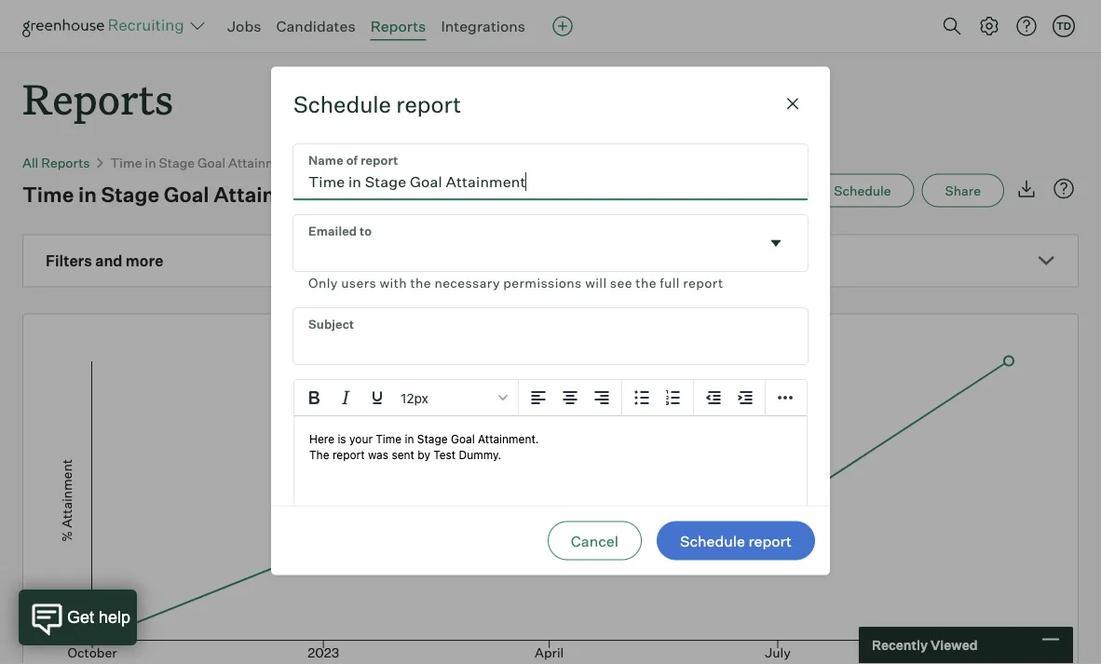 Task type: vqa. For each thing, say whether or not it's contained in the screenshot.
topmost Schedule
yes



Task type: describe. For each thing, give the bounding box(es) containing it.
2 vertical spatial reports
[[41, 154, 90, 171]]

schedule report button
[[657, 522, 816, 561]]

candidates link
[[276, 17, 356, 35]]

users
[[341, 274, 377, 291]]

0 horizontal spatial schedule
[[294, 90, 392, 118]]

2 the from the left
[[636, 274, 657, 291]]

only users with the necessary permissions will see the full report
[[309, 274, 724, 291]]

1 the from the left
[[411, 274, 432, 291]]

1 vertical spatial time
[[22, 181, 74, 207]]

0 vertical spatial schedule report
[[294, 90, 462, 118]]

recently
[[873, 638, 929, 654]]

0 vertical spatial goal
[[198, 154, 226, 171]]

all reports
[[22, 154, 90, 171]]

full
[[660, 274, 680, 291]]

candidates
[[276, 17, 356, 35]]

1 vertical spatial time in stage goal attainment
[[22, 181, 327, 207]]

1 horizontal spatial time
[[111, 154, 142, 171]]

0 vertical spatial attainment
[[228, 154, 297, 171]]

see
[[611, 274, 633, 291]]

1 vertical spatial reports
[[22, 71, 174, 126]]

download image
[[1016, 178, 1039, 200]]

1 vertical spatial stage
[[101, 181, 159, 207]]

configure image
[[979, 15, 1001, 37]]

and
[[95, 252, 123, 271]]

td button
[[1050, 11, 1080, 41]]

cancel
[[571, 532, 619, 551]]

schedule button
[[811, 174, 915, 208]]

0 vertical spatial time in stage goal attainment
[[111, 154, 297, 171]]

12px button
[[393, 382, 515, 414]]

1 vertical spatial in
[[78, 181, 97, 207]]

greenhouse recruiting image
[[22, 15, 190, 37]]

0 vertical spatial in
[[145, 154, 156, 171]]

1 toolbar from the left
[[519, 380, 623, 416]]

0 vertical spatial stage
[[159, 154, 195, 171]]

save and schedule this report to revisit it! element
[[726, 174, 811, 208]]

only
[[309, 274, 338, 291]]

12px
[[401, 390, 429, 406]]

with
[[380, 274, 407, 291]]

2 horizontal spatial schedule
[[835, 182, 892, 199]]

necessary
[[435, 274, 501, 291]]

schedule report inside button
[[680, 532, 792, 551]]

integrations link
[[441, 17, 526, 35]]

report inside field
[[684, 274, 724, 291]]

3 toolbar from the left
[[695, 380, 766, 416]]

all
[[22, 154, 38, 171]]



Task type: locate. For each thing, give the bounding box(es) containing it.
filters
[[46, 252, 92, 271]]

reports
[[371, 17, 426, 35], [22, 71, 174, 126], [41, 154, 90, 171]]

1 horizontal spatial schedule report
[[680, 532, 792, 551]]

1 vertical spatial goal
[[164, 181, 209, 207]]

will
[[586, 274, 607, 291]]

toggle flyout image
[[767, 233, 786, 252]]

1 vertical spatial schedule report
[[680, 532, 792, 551]]

share
[[946, 182, 982, 199]]

1 vertical spatial report
[[684, 274, 724, 291]]

Only users with the necessary permissions will see the full report field
[[294, 215, 808, 293]]

0 horizontal spatial report
[[396, 90, 462, 118]]

the left full
[[636, 274, 657, 291]]

0 vertical spatial report
[[396, 90, 462, 118]]

schedule
[[294, 90, 392, 118], [835, 182, 892, 199], [680, 532, 746, 551]]

the right with
[[411, 274, 432, 291]]

viewed
[[931, 638, 978, 654]]

recently viewed
[[873, 638, 978, 654]]

search image
[[942, 15, 964, 37]]

reports right candidates
[[371, 17, 426, 35]]

12px toolbar
[[295, 380, 519, 416]]

1 vertical spatial attainment
[[214, 181, 327, 207]]

close modal icon image
[[782, 93, 805, 115]]

permissions
[[504, 274, 582, 291]]

xychart image
[[46, 315, 1056, 665]]

reports link
[[371, 17, 426, 35]]

schedule report
[[294, 90, 462, 118], [680, 532, 792, 551]]

the
[[411, 274, 432, 291], [636, 274, 657, 291]]

time
[[111, 154, 142, 171], [22, 181, 74, 207]]

2 vertical spatial schedule
[[680, 532, 746, 551]]

toolbar
[[519, 380, 623, 416], [623, 380, 695, 416], [695, 380, 766, 416]]

2 horizontal spatial report
[[749, 532, 792, 551]]

reports down greenhouse recruiting image
[[22, 71, 174, 126]]

stage
[[159, 154, 195, 171], [101, 181, 159, 207]]

0 horizontal spatial the
[[411, 274, 432, 291]]

0 vertical spatial time
[[111, 154, 142, 171]]

time right all reports
[[111, 154, 142, 171]]

None text field
[[294, 144, 808, 200], [309, 241, 316, 263], [294, 144, 808, 200], [309, 241, 316, 263]]

time in stage goal attainment link
[[111, 154, 297, 171]]

share button
[[923, 174, 1005, 208]]

0 horizontal spatial time
[[22, 181, 74, 207]]

jobs link
[[227, 17, 262, 35]]

time in stage goal attainment
[[111, 154, 297, 171], [22, 181, 327, 207]]

in
[[145, 154, 156, 171], [78, 181, 97, 207]]

1 horizontal spatial report
[[684, 274, 724, 291]]

1 horizontal spatial the
[[636, 274, 657, 291]]

time down "all reports" link
[[22, 181, 74, 207]]

1 horizontal spatial schedule
[[680, 532, 746, 551]]

2 vertical spatial report
[[749, 532, 792, 551]]

filters and more
[[46, 252, 163, 271]]

report inside button
[[749, 532, 792, 551]]

0 horizontal spatial schedule report
[[294, 90, 462, 118]]

jobs
[[227, 17, 262, 35]]

td
[[1057, 20, 1072, 32]]

faq image
[[1053, 178, 1076, 200]]

1 vertical spatial schedule
[[835, 182, 892, 199]]

td button
[[1053, 15, 1076, 37]]

12px group
[[295, 380, 807, 416]]

reports right all
[[41, 154, 90, 171]]

None text field
[[294, 308, 808, 364]]

1 horizontal spatial in
[[145, 154, 156, 171]]

2 toolbar from the left
[[623, 380, 695, 416]]

attainment
[[228, 154, 297, 171], [214, 181, 327, 207]]

0 horizontal spatial in
[[78, 181, 97, 207]]

report
[[396, 90, 462, 118], [684, 274, 724, 291], [749, 532, 792, 551]]

integrations
[[441, 17, 526, 35]]

all reports link
[[22, 154, 90, 171]]

0 vertical spatial schedule
[[294, 90, 392, 118]]

cancel button
[[548, 522, 642, 561]]

0 vertical spatial reports
[[371, 17, 426, 35]]

goal
[[198, 154, 226, 171], [164, 181, 209, 207]]

more
[[126, 252, 163, 271]]



